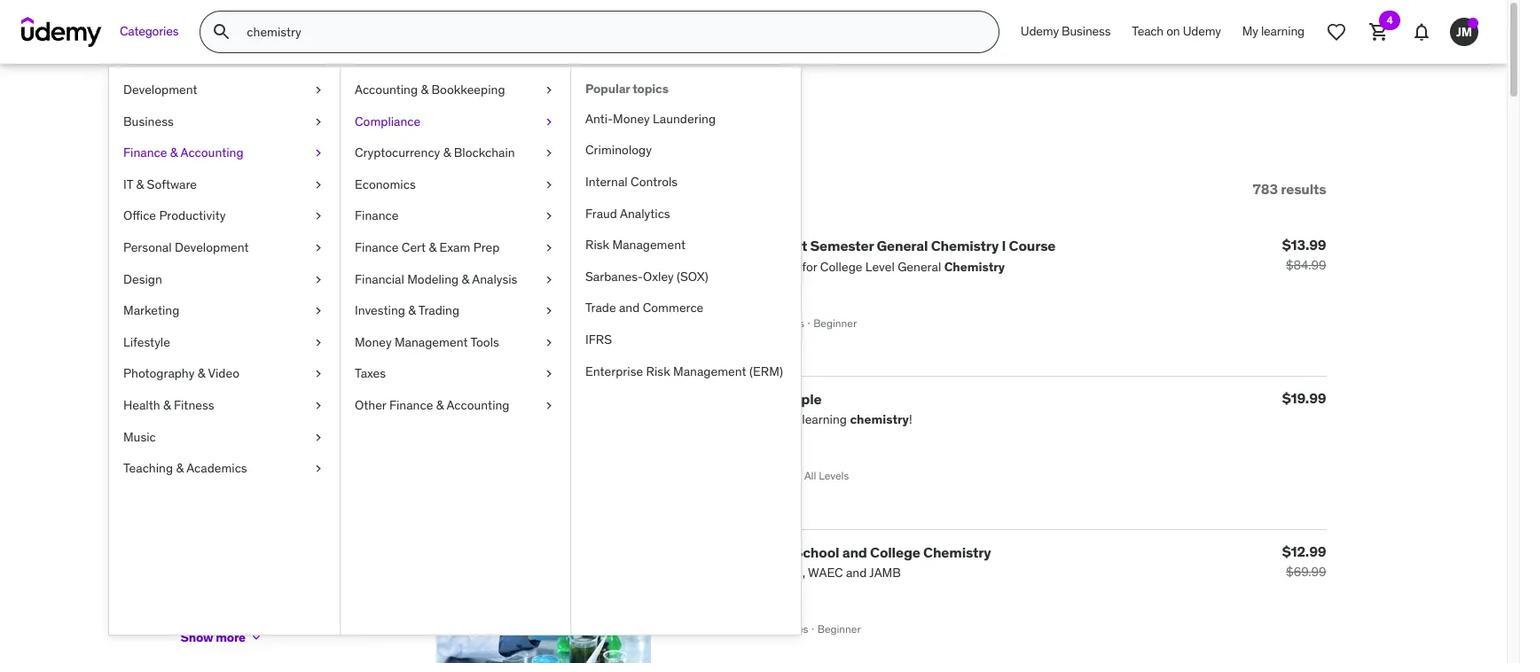 Task type: locate. For each thing, give the bounding box(es) containing it.
Search for anything text field
[[243, 17, 977, 47]]

783 for 783 results for "chemistry"
[[180, 105, 231, 141]]

0 vertical spatial complete
[[710, 237, 775, 255]]

0 horizontal spatial accounting
[[180, 145, 244, 161]]

design link
[[109, 264, 340, 295]]

1 vertical spatial and
[[842, 543, 867, 561]]

xsmall image inside it & software link
[[311, 176, 325, 194]]

xsmall image inside other finance & accounting link
[[542, 397, 556, 415]]

& right the teaching
[[176, 460, 184, 476]]

business up finance & accounting
[[123, 113, 174, 129]]

submit search image
[[211, 21, 233, 43]]

0 horizontal spatial business
[[123, 113, 174, 129]]

$13.99 $84.99
[[1282, 236, 1326, 274]]

lifestyle link
[[109, 327, 340, 359]]

financial modeling & analysis
[[355, 271, 517, 287]]

and right school on the bottom right
[[842, 543, 867, 561]]

783 inside status
[[1253, 180, 1278, 198]]

0 horizontal spatial money
[[355, 334, 392, 350]]

other
[[355, 397, 386, 413]]

1 vertical spatial money
[[355, 334, 392, 350]]

personal
[[123, 239, 172, 255]]

xsmall image for personal development
[[311, 239, 325, 257]]

1 vertical spatial risk
[[646, 363, 670, 379]]

results up $13.99
[[1281, 180, 1326, 198]]

made
[[736, 390, 772, 408]]

controls
[[631, 174, 678, 190]]

1 vertical spatial 783
[[1253, 180, 1278, 198]]

1 udemy from the left
[[1021, 23, 1059, 39]]

teaching
[[123, 460, 173, 476]]

finance & accounting link
[[109, 138, 340, 169]]

2 udemy from the left
[[1183, 23, 1221, 39]]

ifrs link
[[571, 325, 801, 356]]

xsmall image inside compliance 'link'
[[542, 113, 556, 131]]

college
[[870, 543, 920, 561]]

categories
[[120, 23, 179, 39]]

enterprise risk management (erm)
[[585, 363, 783, 379]]

0 vertical spatial accounting
[[355, 82, 418, 98]]

compliance element
[[570, 67, 801, 635]]

1 vertical spatial results
[[1281, 180, 1326, 198]]

money up taxes
[[355, 334, 392, 350]]

1 vertical spatial complete
[[692, 543, 756, 561]]

0 vertical spatial chemistry
[[931, 237, 999, 255]]

2 vertical spatial accounting
[[446, 397, 510, 413]]

risk management link
[[571, 230, 801, 261]]

xsmall image for taxes
[[542, 366, 556, 383]]

management up the sarbanes-oxley (sox) in the top of the page
[[612, 237, 686, 253]]

1 horizontal spatial money
[[613, 111, 650, 127]]

blockchain
[[454, 145, 515, 161]]

development down categories dropdown button
[[123, 82, 197, 98]]

xsmall image inside taxes link
[[542, 366, 556, 383]]

office
[[123, 208, 156, 224]]

xsmall image
[[542, 145, 556, 162], [311, 176, 325, 194], [542, 176, 556, 194], [311, 208, 325, 225], [311, 239, 325, 257], [542, 303, 556, 320], [311, 334, 325, 352], [311, 366, 325, 383], [542, 366, 556, 383], [311, 429, 325, 446], [311, 460, 325, 478], [180, 532, 195, 546], [180, 564, 195, 578], [180, 595, 195, 609]]

1 horizontal spatial business
[[1062, 23, 1111, 39]]

results left for
[[237, 105, 329, 141]]

& down compliance 'link' at the top
[[443, 145, 451, 161]]

xsmall image inside design link
[[311, 271, 325, 288]]

money management tools
[[355, 334, 499, 350]]

xsmall image inside accounting & bookkeeping link
[[542, 82, 556, 99]]

xsmall image inside the cryptocurrency & blockchain link
[[542, 145, 556, 162]]

xsmall image for photography & video
[[311, 366, 325, 383]]

risk down fraud
[[585, 237, 609, 253]]

xsmall image inside the lifestyle link
[[311, 334, 325, 352]]

cryptocurrency
[[355, 145, 440, 161]]

ratings button
[[180, 252, 361, 274]]

finance
[[123, 145, 167, 161], [355, 208, 399, 224], [355, 239, 399, 255], [389, 397, 433, 413]]

0 horizontal spatial results
[[237, 105, 329, 141]]

0 vertical spatial management
[[612, 237, 686, 253]]

business left teach
[[1062, 23, 1111, 39]]

popular
[[585, 81, 630, 97]]

0 vertical spatial and
[[619, 300, 640, 316]]

commerce
[[643, 300, 704, 316]]

(sox)
[[677, 269, 708, 284]]

management inside 'link'
[[395, 334, 468, 350]]

video
[[208, 366, 239, 382]]

0 horizontal spatial udemy
[[1021, 23, 1059, 39]]

2 vertical spatial chemistry
[[923, 543, 991, 561]]

finance up financial in the top left of the page
[[355, 239, 399, 255]]

sarbanes-oxley (sox)
[[585, 269, 708, 284]]

0 vertical spatial business
[[1062, 23, 1111, 39]]

udemy business
[[1021, 23, 1111, 39]]

& right it
[[136, 176, 144, 192]]

4
[[1387, 13, 1393, 27]]

xsmall image for financial modeling & analysis
[[542, 271, 556, 288]]

finance cert & exam prep
[[355, 239, 500, 255]]

xsmall image for finance & accounting
[[311, 145, 325, 162]]

xsmall image inside the business "link"
[[311, 113, 325, 131]]

chemistry right college
[[923, 543, 991, 561]]

xsmall image inside "development" link
[[311, 82, 325, 99]]

xsmall image for investing & trading
[[542, 303, 556, 320]]

health & fitness link
[[109, 390, 340, 422]]

dr. k's complete first semester general chemistry i course
[[665, 237, 1056, 255]]

k's
[[686, 237, 707, 255]]

1 horizontal spatial udemy
[[1183, 23, 1221, 39]]

(541)
[[320, 365, 346, 381]]

xsmall image inside personal development link
[[311, 239, 325, 257]]

chemistry left i
[[931, 237, 999, 255]]

anti-money laundering
[[585, 111, 716, 127]]

tools
[[470, 334, 499, 350]]

dr. k's complete first semester general chemistry i course link
[[665, 237, 1056, 255]]

risk down ifrs link
[[646, 363, 670, 379]]

results inside status
[[1281, 180, 1326, 198]]

development link
[[109, 74, 340, 106]]

enterprise
[[585, 363, 643, 379]]

photography & video
[[123, 366, 239, 382]]

1 horizontal spatial results
[[1281, 180, 1326, 198]]

it & software
[[123, 176, 197, 192]]

the complete high school and college chemistry link
[[665, 543, 991, 561]]

office productivity
[[123, 208, 226, 224]]

xsmall image inside finance & accounting link
[[311, 145, 325, 162]]

xsmall image inside 'health & fitness' link
[[311, 397, 325, 415]]

fraud
[[585, 205, 617, 221]]

& right "cert"
[[429, 239, 436, 255]]

my learning link
[[1232, 11, 1315, 53]]

xsmall image for cryptocurrency & blockchain
[[542, 145, 556, 162]]

0 horizontal spatial risk
[[585, 237, 609, 253]]

0 vertical spatial money
[[613, 111, 650, 127]]

xsmall image inside financial modeling & analysis link
[[542, 271, 556, 288]]

investing
[[355, 303, 405, 319]]

0 vertical spatial development
[[123, 82, 197, 98]]

xsmall image inside investing & trading link
[[542, 303, 556, 320]]

management
[[612, 237, 686, 253], [395, 334, 468, 350], [673, 363, 746, 379]]

show more button
[[180, 620, 263, 656]]

xsmall image for finance cert & exam prep
[[542, 239, 556, 257]]

& for blockchain
[[443, 145, 451, 161]]

investing & trading
[[355, 303, 460, 319]]

xsmall image for teaching & academics
[[311, 460, 325, 478]]

0 horizontal spatial 783
[[180, 105, 231, 141]]

management down trading on the left
[[395, 334, 468, 350]]

and right 'trade'
[[619, 300, 640, 316]]

1 vertical spatial chemistry
[[665, 390, 733, 408]]

& left video
[[198, 366, 205, 382]]

finance right other
[[389, 397, 433, 413]]

anti-money laundering link
[[571, 104, 801, 135]]

1 horizontal spatial and
[[842, 543, 867, 561]]

for
[[336, 105, 373, 141]]

prep
[[473, 239, 500, 255]]

xsmall image for design
[[311, 271, 325, 288]]

money down popular topics
[[613, 111, 650, 127]]

783 for 783 results
[[1253, 180, 1278, 198]]

0 vertical spatial 783
[[180, 105, 231, 141]]

the
[[665, 543, 689, 561]]

xsmall image inside "money management tools" 'link'
[[542, 334, 556, 352]]

(571)
[[320, 396, 346, 412]]

accounting up compliance
[[355, 82, 418, 98]]

0 vertical spatial results
[[237, 105, 329, 141]]

trade
[[585, 300, 616, 316]]

(464)
[[320, 333, 349, 349]]

management down ifrs link
[[673, 363, 746, 379]]

finance up it & software
[[123, 145, 167, 161]]

simple
[[775, 390, 822, 408]]

& down taxes link
[[436, 397, 444, 413]]

teach on udemy link
[[1121, 11, 1232, 53]]

modeling
[[407, 271, 459, 287]]

1 horizontal spatial 783
[[1253, 180, 1278, 198]]

1 horizontal spatial risk
[[646, 363, 670, 379]]

school
[[794, 543, 839, 561]]

xsmall image for finance
[[542, 208, 556, 225]]

xsmall image inside show more 'button'
[[249, 631, 263, 645]]

xsmall image for music
[[311, 429, 325, 446]]

taxes link
[[341, 359, 570, 390]]

& up software
[[170, 145, 178, 161]]

0 horizontal spatial and
[[619, 300, 640, 316]]

and
[[619, 300, 640, 316], [842, 543, 867, 561]]

risk management
[[585, 237, 686, 253]]

chemistry made simple link
[[665, 390, 822, 408]]

complete right the
[[692, 543, 756, 561]]

development down the office productivity link
[[175, 239, 249, 255]]

&
[[421, 82, 428, 98], [170, 145, 178, 161], [443, 145, 451, 161], [136, 176, 144, 192], [429, 239, 436, 255], [462, 271, 469, 287], [408, 303, 416, 319], [198, 366, 205, 382], [163, 397, 171, 413], [436, 397, 444, 413], [176, 460, 184, 476]]

development
[[123, 82, 197, 98], [175, 239, 249, 255]]

& left bookkeeping
[[421, 82, 428, 98]]

finance down economics
[[355, 208, 399, 224]]

(272)
[[320, 302, 348, 318]]

accounting down the business "link"
[[180, 145, 244, 161]]

bookkeeping
[[431, 82, 505, 98]]

1 vertical spatial management
[[395, 334, 468, 350]]

xsmall image inside music link
[[311, 429, 325, 446]]

xsmall image inside "finance" link
[[542, 208, 556, 225]]

783 results status
[[1253, 180, 1326, 198]]

xsmall image inside economics link
[[542, 176, 556, 194]]

783 results for "chemistry"
[[180, 105, 541, 141]]

xsmall image inside photography & video link
[[311, 366, 325, 383]]

& for bookkeeping
[[421, 82, 428, 98]]

risk
[[585, 237, 609, 253], [646, 363, 670, 379]]

exam
[[439, 239, 470, 255]]

xsmall image for accounting & bookkeeping
[[542, 82, 556, 99]]

chemistry down enterprise risk management (erm) link
[[665, 390, 733, 408]]

1 vertical spatial accounting
[[180, 145, 244, 161]]

xsmall image inside marketing link
[[311, 303, 325, 320]]

& for video
[[198, 366, 205, 382]]

0 vertical spatial risk
[[585, 237, 609, 253]]

xsmall image
[[311, 82, 325, 99], [542, 82, 556, 99], [311, 113, 325, 131], [542, 113, 556, 131], [311, 145, 325, 162], [542, 208, 556, 225], [542, 239, 556, 257], [311, 271, 325, 288], [542, 271, 556, 288], [311, 303, 325, 320], [542, 334, 556, 352], [311, 397, 325, 415], [542, 397, 556, 415], [180, 501, 195, 515], [249, 631, 263, 645]]

accounting down taxes link
[[446, 397, 510, 413]]

xsmall image inside teaching & academics link
[[311, 460, 325, 478]]

xsmall image inside finance cert & exam prep link
[[542, 239, 556, 257]]

& left trading on the left
[[408, 303, 416, 319]]

internal controls
[[585, 174, 678, 190]]

management inside "link"
[[612, 237, 686, 253]]

accounting & bookkeeping link
[[341, 74, 570, 106]]

& right health at the left bottom of page
[[163, 397, 171, 413]]

design
[[123, 271, 162, 287]]

notifications image
[[1411, 21, 1432, 43]]

1 vertical spatial business
[[123, 113, 174, 129]]

fraud analytics link
[[571, 198, 801, 230]]

xsmall image for health & fitness
[[311, 397, 325, 415]]

xsmall image inside the office productivity link
[[311, 208, 325, 225]]

1 vertical spatial development
[[175, 239, 249, 255]]

complete right k's
[[710, 237, 775, 255]]



Task type: vqa. For each thing, say whether or not it's contained in the screenshot.
bottommost in
no



Task type: describe. For each thing, give the bounding box(es) containing it.
$13.99
[[1282, 236, 1326, 254]]

trading
[[418, 303, 460, 319]]

$12.99
[[1282, 542, 1326, 560]]

teach
[[1132, 23, 1164, 39]]

photography
[[123, 366, 195, 382]]

compliance link
[[341, 106, 570, 138]]

risk inside enterprise risk management (erm) link
[[646, 363, 670, 379]]

internal
[[585, 174, 628, 190]]

português
[[202, 625, 259, 641]]

"chemistry"
[[379, 105, 541, 141]]

xsmall image for marketing
[[311, 303, 325, 320]]

jm link
[[1443, 11, 1486, 53]]

wishlist image
[[1326, 21, 1347, 43]]

business inside "link"
[[123, 113, 174, 129]]

udemy image
[[21, 17, 102, 47]]

criminology
[[585, 142, 652, 158]]

criminology link
[[571, 135, 801, 167]]

4 link
[[1358, 11, 1400, 53]]

$12.99 $69.99
[[1282, 542, 1326, 580]]

personal development link
[[109, 232, 340, 264]]

trade and commerce link
[[571, 293, 801, 325]]

fitness
[[174, 397, 214, 413]]

money management tools link
[[341, 327, 570, 359]]

you have alerts image
[[1468, 18, 1478, 28]]

risk inside risk management "link"
[[585, 237, 609, 253]]

first
[[777, 237, 807, 255]]

& for fitness
[[163, 397, 171, 413]]

ratings
[[180, 252, 241, 274]]

finance cert & exam prep link
[[341, 232, 570, 264]]

2 vertical spatial management
[[673, 363, 746, 379]]

finance link
[[341, 201, 570, 232]]

office productivity link
[[109, 201, 340, 232]]

teaching & academics
[[123, 460, 247, 476]]

my
[[1242, 23, 1258, 39]]

jm
[[1456, 24, 1472, 40]]

music
[[123, 429, 156, 445]]

money inside 'link'
[[355, 334, 392, 350]]

the complete high school and college chemistry
[[665, 543, 991, 561]]

fraud analytics
[[585, 205, 670, 221]]

topics
[[632, 81, 669, 97]]

1 horizontal spatial accounting
[[355, 82, 418, 98]]

business link
[[109, 106, 340, 138]]

teaching & academics link
[[109, 453, 340, 485]]

xsmall image for other finance & accounting
[[542, 397, 556, 415]]

dr.
[[665, 237, 683, 255]]

on
[[1166, 23, 1180, 39]]

(erm)
[[749, 363, 783, 379]]

general
[[877, 237, 928, 255]]

results for 783 results for "chemistry"
[[237, 105, 329, 141]]

economics
[[355, 176, 416, 192]]

close filter panel (0 currently applied) image
[[192, 180, 210, 198]]

semester
[[810, 237, 874, 255]]

xsmall image for it & software
[[311, 176, 325, 194]]

taxes
[[355, 366, 386, 382]]

and inside compliance element
[[619, 300, 640, 316]]

popular topics
[[585, 81, 669, 97]]

small image
[[376, 253, 393, 271]]

course
[[1009, 237, 1056, 255]]

other finance & accounting
[[355, 397, 510, 413]]

show
[[180, 630, 213, 646]]

chemistry made simple
[[665, 390, 822, 408]]

783 results
[[1253, 180, 1326, 198]]

more
[[216, 630, 246, 646]]

xsmall image for office productivity
[[311, 208, 325, 225]]

& for trading
[[408, 303, 416, 319]]

shopping cart with 4 items image
[[1368, 21, 1390, 43]]

laundering
[[653, 111, 716, 127]]

show more
[[180, 630, 246, 646]]

academics
[[186, 460, 247, 476]]

i
[[1002, 237, 1006, 255]]

money inside compliance element
[[613, 111, 650, 127]]

categories button
[[109, 11, 189, 53]]

other finance & accounting link
[[341, 390, 570, 422]]

productivity
[[159, 208, 226, 224]]

finance for finance
[[355, 208, 399, 224]]

xsmall image for lifestyle
[[311, 334, 325, 352]]

2 horizontal spatial accounting
[[446, 397, 510, 413]]

cryptocurrency & blockchain
[[355, 145, 515, 161]]

& left analysis
[[462, 271, 469, 287]]

results for 783 results
[[1281, 180, 1326, 198]]

& for software
[[136, 176, 144, 192]]

& for academics
[[176, 460, 184, 476]]

xsmall image for show more
[[249, 631, 263, 645]]

& for accounting
[[170, 145, 178, 161]]

marketing
[[123, 303, 179, 319]]

$19.99
[[1282, 389, 1326, 407]]

chemistry for the complete high school and college chemistry
[[923, 543, 991, 561]]

investing & trading link
[[341, 295, 570, 327]]

udemy business link
[[1010, 11, 1121, 53]]

high
[[759, 543, 791, 561]]

personal development
[[123, 239, 249, 255]]

management for risk
[[612, 237, 686, 253]]

analytics
[[620, 205, 670, 221]]

financial
[[355, 271, 404, 287]]

marketing link
[[109, 295, 340, 327]]

compliance
[[355, 113, 421, 129]]

xsmall image for compliance
[[542, 113, 556, 131]]

software
[[147, 176, 197, 192]]

xsmall image for business
[[311, 113, 325, 131]]

xsmall image for economics
[[542, 176, 556, 194]]

$69.99
[[1286, 564, 1326, 580]]

udemy inside teach on udemy link
[[1183, 23, 1221, 39]]

language
[[180, 449, 258, 471]]

finance for finance cert & exam prep
[[355, 239, 399, 255]]

ifrs
[[585, 332, 612, 348]]

enterprise risk management (erm) link
[[571, 356, 801, 388]]

chemistry for dr. k's complete first semester general chemistry i course
[[931, 237, 999, 255]]

xsmall image for money management tools
[[542, 334, 556, 352]]

finance for finance & accounting
[[123, 145, 167, 161]]

management for money
[[395, 334, 468, 350]]

it & software link
[[109, 169, 340, 201]]

xsmall image for development
[[311, 82, 325, 99]]

economics link
[[341, 169, 570, 201]]

language button
[[180, 449, 361, 471]]

health & fitness
[[123, 397, 214, 413]]



